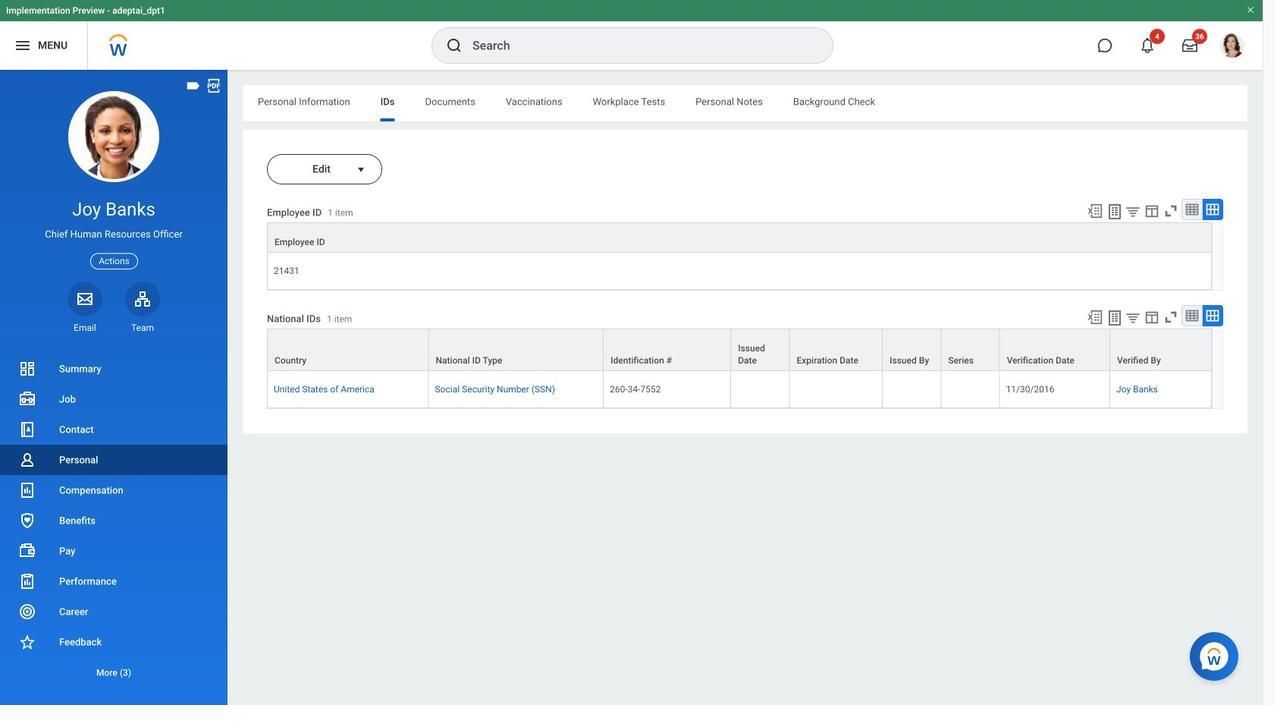 Task type: describe. For each thing, give the bounding box(es) containing it.
notifications large image
[[1141, 38, 1156, 53]]

pay image
[[18, 542, 36, 560]]

export to excel image for fullscreen icon
[[1087, 203, 1104, 219]]

profile logan mcneil image
[[1221, 33, 1245, 61]]

table image
[[1185, 202, 1201, 217]]

personal image
[[18, 451, 36, 469]]

1 cell from the left
[[732, 371, 790, 408]]

table image
[[1185, 308, 1201, 323]]

click to view/edit grid preferences image for fullscreen icon
[[1144, 203, 1161, 219]]

inbox large image
[[1183, 38, 1198, 53]]

fullscreen image
[[1163, 309, 1180, 326]]

3 cell from the left
[[883, 371, 942, 408]]

contact image
[[18, 420, 36, 439]]

export to worksheets image for fullscreen icon export to excel image
[[1106, 203, 1125, 221]]

summary image
[[18, 360, 36, 378]]

view printable version (pdf) image
[[206, 77, 222, 94]]

expand table image for table icon at the right of page
[[1206, 308, 1221, 323]]

close environment banner image
[[1247, 5, 1256, 14]]

fullscreen image
[[1163, 203, 1180, 219]]

career image
[[18, 603, 36, 621]]

toolbar for row related to fullscreen icon export to excel image
[[1081, 199, 1224, 222]]

export to excel image for fullscreen image
[[1087, 309, 1104, 326]]

select to filter grid data image for export to worksheets image related to fullscreen icon export to excel image
[[1125, 203, 1142, 219]]



Task type: vqa. For each thing, say whether or not it's contained in the screenshot.
CAREER icon
yes



Task type: locate. For each thing, give the bounding box(es) containing it.
row
[[267, 222, 1213, 253], [267, 329, 1213, 371], [267, 371, 1213, 408]]

toolbar for fullscreen image export to excel image's row
[[1081, 305, 1224, 329]]

tag image
[[185, 77, 202, 94]]

view team image
[[134, 290, 152, 308]]

tab list
[[243, 85, 1248, 121]]

row for fullscreen icon export to excel image
[[267, 222, 1213, 253]]

0 vertical spatial export to worksheets image
[[1106, 203, 1125, 221]]

0 vertical spatial toolbar
[[1081, 199, 1224, 222]]

1 row from the top
[[267, 222, 1213, 253]]

3 row from the top
[[267, 371, 1213, 408]]

Search Workday  search field
[[473, 29, 802, 62]]

0 vertical spatial select to filter grid data image
[[1125, 203, 1142, 219]]

select to filter grid data image left fullscreen icon
[[1125, 203, 1142, 219]]

export to worksheets image for fullscreen image export to excel image
[[1106, 309, 1125, 327]]

2 cell from the left
[[790, 371, 883, 408]]

export to worksheets image left fullscreen image
[[1106, 309, 1125, 327]]

toolbar
[[1081, 199, 1224, 222], [1081, 305, 1224, 329]]

cell
[[732, 371, 790, 408], [790, 371, 883, 408], [883, 371, 942, 408], [942, 371, 1001, 408]]

expand table image for table image in the top of the page
[[1206, 202, 1221, 217]]

1 vertical spatial export to worksheets image
[[1106, 309, 1125, 327]]

click to view/edit grid preferences image left fullscreen icon
[[1144, 203, 1161, 219]]

click to view/edit grid preferences image left fullscreen image
[[1144, 309, 1161, 326]]

0 vertical spatial expand table image
[[1206, 202, 1221, 217]]

select to filter grid data image for fullscreen image export to excel image export to worksheets image
[[1125, 310, 1142, 326]]

0 vertical spatial export to excel image
[[1087, 203, 1104, 219]]

export to worksheets image left fullscreen icon
[[1106, 203, 1125, 221]]

click to view/edit grid preferences image for fullscreen image
[[1144, 309, 1161, 326]]

1 vertical spatial click to view/edit grid preferences image
[[1144, 309, 1161, 326]]

navigation pane region
[[0, 70, 228, 705]]

select to filter grid data image left fullscreen image
[[1125, 310, 1142, 326]]

1 vertical spatial expand table image
[[1206, 308, 1221, 323]]

expand table image right table icon at the right of page
[[1206, 308, 1221, 323]]

team joy banks element
[[125, 322, 160, 334]]

expand table image
[[1206, 202, 1221, 217], [1206, 308, 1221, 323]]

expand table image right table image in the top of the page
[[1206, 202, 1221, 217]]

benefits image
[[18, 511, 36, 530]]

0 vertical spatial click to view/edit grid preferences image
[[1144, 203, 1161, 219]]

compensation image
[[18, 481, 36, 499]]

2 row from the top
[[267, 329, 1213, 371]]

4 cell from the left
[[942, 371, 1001, 408]]

1 vertical spatial toolbar
[[1081, 305, 1224, 329]]

mail image
[[76, 290, 94, 308]]

export to excel image
[[1087, 203, 1104, 219], [1087, 309, 1104, 326]]

banner
[[0, 0, 1264, 70]]

justify image
[[14, 36, 32, 55]]

row for fullscreen image export to excel image
[[267, 329, 1213, 371]]

list
[[0, 354, 228, 688]]

email joy banks element
[[68, 322, 102, 334]]

caret down image
[[352, 164, 370, 176]]

search image
[[445, 36, 464, 55]]

1 vertical spatial export to excel image
[[1087, 309, 1104, 326]]

1 vertical spatial select to filter grid data image
[[1125, 310, 1142, 326]]

click to view/edit grid preferences image
[[1144, 203, 1161, 219], [1144, 309, 1161, 326]]

feedback image
[[18, 633, 36, 651]]

select to filter grid data image
[[1125, 203, 1142, 219], [1125, 310, 1142, 326]]

export to worksheets image
[[1106, 203, 1125, 221], [1106, 309, 1125, 327]]

job image
[[18, 390, 36, 408]]

performance image
[[18, 572, 36, 590]]



